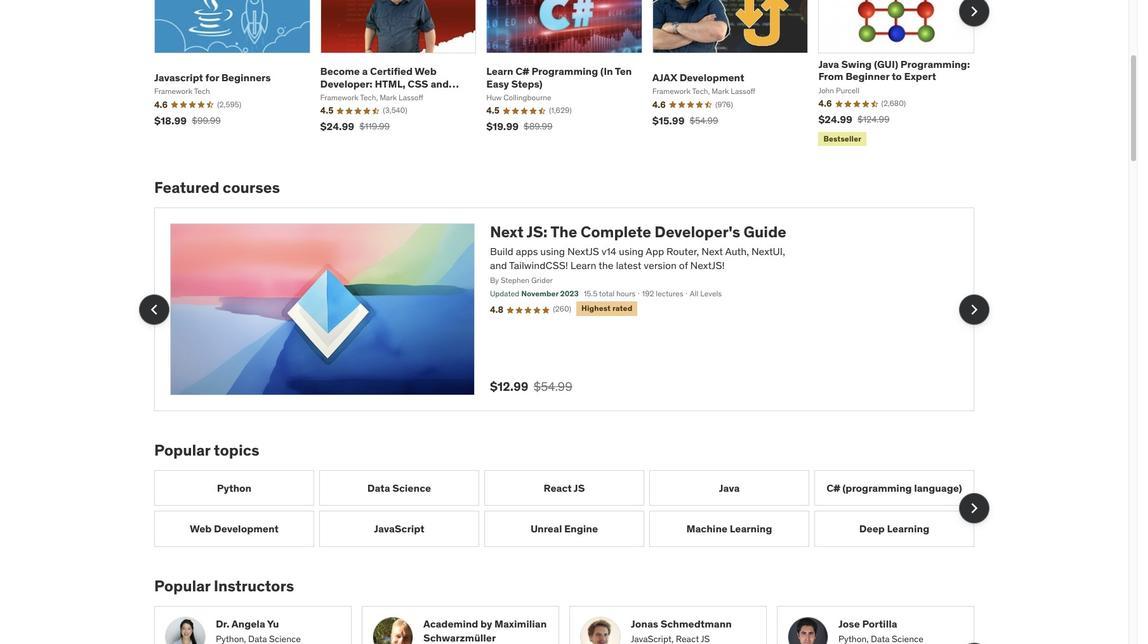 Task type: vqa. For each thing, say whether or not it's contained in the screenshot.
App in the top right of the page
yes



Task type: locate. For each thing, give the bounding box(es) containing it.
0 horizontal spatial using
[[541, 245, 565, 258]]

1 popular from the top
[[154, 441, 211, 461]]

c# left (programming
[[827, 482, 841, 494]]

learning inside deep learning link
[[888, 523, 930, 535]]

ajax development link
[[653, 71, 745, 84]]

auth,
[[726, 245, 750, 258]]

become a certified web developer: html, css and javascript
[[320, 65, 449, 102]]

javascript down data science link
[[374, 523, 425, 535]]

tailwindcss!
[[509, 259, 568, 272]]

stephen
[[501, 276, 530, 285]]

0 horizontal spatial web
[[190, 523, 212, 535]]

beginner
[[846, 70, 890, 83]]

1 horizontal spatial and
[[490, 259, 507, 272]]

0 vertical spatial c#
[[516, 65, 530, 78]]

java
[[819, 58, 840, 71], [719, 482, 740, 494]]

next image
[[965, 300, 985, 320]]

1 next image from the top
[[965, 1, 985, 22]]

java link
[[650, 471, 810, 506]]

0 horizontal spatial learn
[[487, 65, 514, 78]]

and
[[431, 77, 449, 90], [490, 259, 507, 272]]

next
[[490, 222, 524, 242], [702, 245, 723, 258]]

javascript inside become a certified web developer: html, css and javascript
[[320, 89, 371, 102]]

0 horizontal spatial and
[[431, 77, 449, 90]]

0 horizontal spatial development
[[214, 523, 279, 535]]

java left swing
[[819, 58, 840, 71]]

jose portilla
[[839, 618, 898, 630]]

web development link
[[154, 512, 314, 547]]

learning
[[730, 523, 773, 535], [888, 523, 930, 535]]

1 vertical spatial c#
[[827, 482, 841, 494]]

1 vertical spatial popular
[[154, 577, 211, 596]]

react
[[544, 482, 572, 494]]

web development
[[190, 523, 279, 535]]

grider
[[532, 276, 553, 285]]

web right the certified
[[415, 65, 437, 78]]

1 vertical spatial javascript
[[374, 523, 425, 535]]

jonas
[[631, 618, 659, 630]]

carousel element containing python
[[154, 471, 990, 547]]

$12.99
[[490, 379, 529, 395]]

(gui)
[[875, 58, 899, 71]]

learning for deep learning
[[888, 523, 930, 535]]

java inside java swing (gui) programming: from beginner to expert
[[819, 58, 840, 71]]

1 horizontal spatial c#
[[827, 482, 841, 494]]

javascript for beginners
[[154, 71, 271, 84]]

using
[[541, 245, 565, 258], [619, 245, 644, 258]]

learn c# programming (in ten easy steps) link
[[487, 65, 632, 90]]

javascript down become
[[320, 89, 371, 102]]

js
[[574, 482, 585, 494]]

1 vertical spatial carousel element
[[139, 208, 990, 412]]

0 vertical spatial web
[[415, 65, 437, 78]]

academind
[[424, 618, 479, 630]]

2 next image from the top
[[965, 499, 985, 519]]

ajax
[[653, 71, 678, 84]]

popular instructors element
[[154, 577, 975, 645]]

1 learning from the left
[[730, 523, 773, 535]]

java up the machine learning
[[719, 482, 740, 494]]

c# right easy
[[516, 65, 530, 78]]

carousel element containing java swing (gui) programming: from beginner to expert
[[154, 0, 990, 149]]

learning inside the machine learning link
[[730, 523, 773, 535]]

and down build
[[490, 259, 507, 272]]

next image
[[965, 1, 985, 22], [965, 499, 985, 519]]

c# inside "link"
[[827, 482, 841, 494]]

the
[[551, 222, 578, 242]]

1 vertical spatial web
[[190, 523, 212, 535]]

v14
[[602, 245, 617, 258]]

portilla
[[863, 618, 898, 630]]

0 vertical spatial development
[[680, 71, 745, 84]]

192
[[642, 289, 655, 298]]

and inside become a certified web developer: html, css and javascript
[[431, 77, 449, 90]]

web down python link
[[190, 523, 212, 535]]

0 vertical spatial next image
[[965, 1, 985, 22]]

build
[[490, 245, 514, 258]]

data science
[[368, 482, 431, 494]]

next image for java swing (gui) programming: from beginner to expert
[[965, 1, 985, 22]]

next up build
[[490, 222, 524, 242]]

carousel element
[[154, 0, 990, 149], [139, 208, 990, 412], [154, 471, 990, 547]]

programming:
[[901, 58, 971, 71]]

november
[[522, 289, 559, 298]]

$12.99 $54.99
[[490, 379, 573, 395]]

development for web development
[[214, 523, 279, 535]]

2 learning from the left
[[888, 523, 930, 535]]

schmedtmann
[[661, 618, 732, 630]]

c#
[[516, 65, 530, 78], [827, 482, 841, 494]]

1 horizontal spatial learn
[[571, 259, 597, 272]]

guide
[[744, 222, 787, 242]]

0 horizontal spatial learning
[[730, 523, 773, 535]]

1 horizontal spatial java
[[819, 58, 840, 71]]

popular for popular topics
[[154, 441, 211, 461]]

machine
[[687, 523, 728, 535]]

science
[[393, 482, 431, 494]]

1 horizontal spatial development
[[680, 71, 745, 84]]

0 vertical spatial javascript
[[320, 89, 371, 102]]

engine
[[565, 523, 598, 535]]

1 vertical spatial and
[[490, 259, 507, 272]]

popular
[[154, 441, 211, 461], [154, 577, 211, 596]]

2 popular from the top
[[154, 577, 211, 596]]

development right ajax
[[680, 71, 745, 84]]

and right the css
[[431, 77, 449, 90]]

all
[[690, 289, 699, 298]]

become a certified web developer: html, css and javascript link
[[320, 65, 459, 102]]

js:
[[527, 222, 548, 242]]

javascript for beginners link
[[154, 71, 271, 84]]

carousel element containing next js: the complete developer's guide
[[139, 208, 990, 412]]

next up 'nextjs!'
[[702, 245, 723, 258]]

1 vertical spatial learn
[[571, 259, 597, 272]]

1 horizontal spatial web
[[415, 65, 437, 78]]

unreal engine link
[[485, 512, 645, 547]]

0 horizontal spatial next
[[490, 222, 524, 242]]

using up tailwindcss!
[[541, 245, 565, 258]]

carousel element for popular topics
[[154, 471, 990, 547]]

development down python link
[[214, 523, 279, 535]]

0 horizontal spatial java
[[719, 482, 740, 494]]

using up latest
[[619, 245, 644, 258]]

by
[[481, 618, 493, 630]]

c# (programming language) link
[[815, 471, 975, 506]]

0 horizontal spatial c#
[[516, 65, 530, 78]]

to
[[892, 70, 902, 83]]

0 vertical spatial carousel element
[[154, 0, 990, 149]]

1 horizontal spatial javascript
[[374, 523, 425, 535]]

1 vertical spatial java
[[719, 482, 740, 494]]

1 vertical spatial development
[[214, 523, 279, 535]]

total
[[599, 289, 615, 298]]

javascript
[[320, 89, 371, 102], [374, 523, 425, 535]]

latest
[[616, 259, 642, 272]]

topics
[[214, 441, 259, 461]]

0 horizontal spatial javascript
[[320, 89, 371, 102]]

complete
[[581, 222, 652, 242]]

0 vertical spatial popular
[[154, 441, 211, 461]]

by
[[490, 276, 499, 285]]

0 vertical spatial java
[[819, 58, 840, 71]]

4.8
[[490, 304, 504, 316]]

1 horizontal spatial using
[[619, 245, 644, 258]]

learning right deep
[[888, 523, 930, 535]]

java for java swing (gui) programming: from beginner to expert
[[819, 58, 840, 71]]

developer's
[[655, 222, 741, 242]]

0 vertical spatial learn
[[487, 65, 514, 78]]

1 vertical spatial next
[[702, 245, 723, 258]]

updated
[[490, 289, 520, 298]]

dr. angela yu link
[[216, 617, 341, 631]]

learning right "machine"
[[730, 523, 773, 535]]

and inside next js: the complete developer's guide build apps using nextjs v14 using app router, next auth, nextui, and tailwindcss! learn the latest version of nextjs! by stephen grider
[[490, 259, 507, 272]]

1 vertical spatial next image
[[965, 499, 985, 519]]

0 vertical spatial and
[[431, 77, 449, 90]]

yu
[[267, 618, 279, 630]]

1 horizontal spatial learning
[[888, 523, 930, 535]]

2 vertical spatial carousel element
[[154, 471, 990, 547]]



Task type: describe. For each thing, give the bounding box(es) containing it.
javascript
[[154, 71, 203, 84]]

previous image
[[144, 300, 165, 320]]

a
[[362, 65, 368, 78]]

react js link
[[485, 471, 645, 506]]

featured courses
[[154, 178, 280, 198]]

web inside become a certified web developer: html, css and javascript
[[415, 65, 437, 78]]

dr.
[[216, 618, 230, 630]]

courses
[[223, 178, 280, 198]]

nextjs
[[568, 245, 600, 258]]

15.5 total hours
[[584, 289, 636, 298]]

html,
[[375, 77, 406, 90]]

1 horizontal spatial next
[[702, 245, 723, 258]]

jose portilla link
[[839, 617, 964, 631]]

maximilian
[[495, 618, 547, 630]]

0 vertical spatial next
[[490, 222, 524, 242]]

data
[[368, 482, 390, 494]]

java swing (gui) programming: from beginner to expert
[[819, 58, 971, 83]]

nextui,
[[752, 245, 786, 258]]

python link
[[154, 471, 314, 506]]

programming
[[532, 65, 598, 78]]

next js: the complete developer's guide build apps using nextjs v14 using app router, next auth, nextui, and tailwindcss! learn the latest version of nextjs! by stephen grider
[[490, 222, 787, 285]]

version
[[644, 259, 677, 272]]

popular instructors
[[154, 577, 294, 596]]

for
[[206, 71, 219, 84]]

(programming
[[843, 482, 912, 494]]

highest rated
[[582, 304, 633, 313]]

all levels
[[690, 289, 722, 298]]

language)
[[915, 482, 963, 494]]

$54.99
[[534, 379, 573, 395]]

nextjs!
[[691, 259, 725, 272]]

rated
[[613, 304, 633, 313]]

become
[[320, 65, 360, 78]]

learn inside learn c# programming (in ten easy steps)
[[487, 65, 514, 78]]

academind by maximilian schwarzmüller
[[424, 618, 547, 645]]

app
[[646, 245, 664, 258]]

angela
[[232, 618, 265, 630]]

beginners
[[221, 71, 271, 84]]

deep
[[860, 523, 885, 535]]

dr. angela yu
[[216, 618, 279, 630]]

jonas schmedtmann
[[631, 618, 732, 630]]

steps)
[[512, 77, 543, 90]]

deep learning link
[[815, 512, 975, 547]]

machine learning link
[[650, 512, 810, 547]]

1 using from the left
[[541, 245, 565, 258]]

java swing (gui) programming: from beginner to expert link
[[819, 58, 971, 83]]

featured
[[154, 178, 219, 198]]

ten
[[615, 65, 632, 78]]

from
[[819, 70, 844, 83]]

the
[[599, 259, 614, 272]]

learn inside next js: the complete developer's guide build apps using nextjs v14 using app router, next auth, nextui, and tailwindcss! learn the latest version of nextjs! by stephen grider
[[571, 259, 597, 272]]

unreal
[[531, 523, 562, 535]]

css
[[408, 77, 429, 90]]

easy
[[487, 77, 509, 90]]

data science link
[[319, 471, 480, 506]]

learn c# programming (in ten easy steps)
[[487, 65, 632, 90]]

hours
[[617, 289, 636, 298]]

(260)
[[553, 305, 572, 314]]

c# (programming language)
[[827, 482, 963, 494]]

c# inside learn c# programming (in ten easy steps)
[[516, 65, 530, 78]]

192 lectures
[[642, 289, 684, 298]]

15.5
[[584, 289, 598, 298]]

java for java
[[719, 482, 740, 494]]

swing
[[842, 58, 872, 71]]

javascript link
[[319, 512, 480, 547]]

jose
[[839, 618, 861, 630]]

unreal engine
[[531, 523, 598, 535]]

2023
[[561, 289, 579, 298]]

next image for react js
[[965, 499, 985, 519]]

(in
[[601, 65, 613, 78]]

development for ajax development
[[680, 71, 745, 84]]

react js
[[544, 482, 585, 494]]

instructors
[[214, 577, 294, 596]]

lectures
[[656, 289, 684, 298]]

2 using from the left
[[619, 245, 644, 258]]

learning for machine learning
[[730, 523, 773, 535]]

of
[[680, 259, 688, 272]]

academind by maximilian schwarzmüller link
[[424, 617, 549, 645]]

deep learning
[[860, 523, 930, 535]]

carousel element for featured courses
[[139, 208, 990, 412]]

popular topics
[[154, 441, 259, 461]]

updated november 2023
[[490, 289, 579, 298]]

developer:
[[320, 77, 373, 90]]

popular for popular instructors
[[154, 577, 211, 596]]

ajax development
[[653, 71, 745, 84]]



